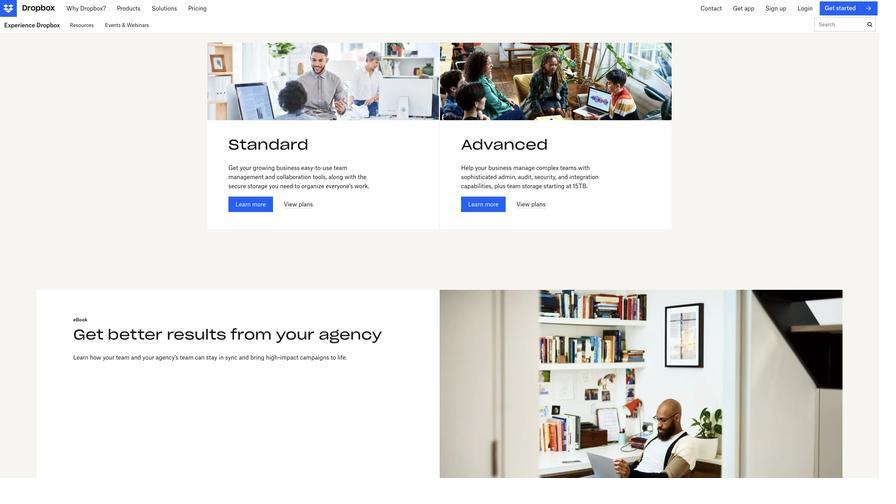 Task type: vqa. For each thing, say whether or not it's contained in the screenshot.
leftmost of
no



Task type: describe. For each thing, give the bounding box(es) containing it.
team down better
[[116, 354, 130, 361]]

standard
[[228, 136, 308, 154]]

solutions
[[150, 5, 175, 12]]

learn more for standard
[[236, 201, 266, 208]]

experience dropbox
[[4, 22, 60, 29]]

management
[[228, 174, 264, 181]]

app
[[778, 5, 788, 12]]

started
[[842, 5, 861, 12]]

work.
[[355, 183, 369, 190]]

0 horizontal spatial learn
[[73, 354, 88, 361]]

impact
[[280, 354, 299, 361]]

agency
[[319, 326, 382, 344]]

&
[[122, 22, 126, 28]]

a person displaying a chart on their laptop to a group of people sitting on couches and chairs image
[[440, 43, 672, 120]]

ebook
[[73, 317, 87, 323]]

experience
[[4, 22, 35, 29]]

more for standard
[[252, 201, 266, 208]]

storage for standard
[[248, 183, 268, 190]]

get started link
[[825, 1, 878, 15]]

growing
[[253, 164, 275, 171]]

to inside get your growing business easy-to-use team management and collaboration tools, along with the secure storage you need to organize everyone's work.
[[295, 183, 300, 190]]

at
[[566, 183, 571, 190]]

and down better
[[131, 354, 141, 361]]

view for standard
[[284, 201, 297, 208]]

experience dropbox link
[[0, 17, 64, 33]]

security,
[[535, 174, 557, 181]]

contact button
[[729, 0, 761, 17]]

15tb.
[[573, 183, 588, 190]]

secure
[[228, 183, 246, 190]]

products button
[[109, 0, 144, 17]]

results
[[167, 326, 226, 344]]

why dropbox? button
[[59, 0, 109, 17]]

integration
[[570, 174, 599, 181]]

your inside get your growing business easy-to-use team management and collaboration tools, along with the secure storage you need to organize everyone's work.
[[240, 164, 251, 171]]

can
[[195, 354, 205, 361]]

how
[[90, 354, 101, 361]]

view plans for standard
[[284, 201, 313, 208]]

in inside 'sign in' "link"
[[813, 5, 818, 12]]

ebook get better results from your agency
[[73, 317, 382, 344]]

collaboration
[[277, 174, 311, 181]]

man works on laptop in an office image
[[440, 290, 843, 479]]

sign
[[799, 5, 812, 12]]

and inside help your business manage complex teams with sophisticated admin, audit, security, and integration capabilities, plus team storage starting at 15tb.
[[558, 174, 568, 181]]

get for get app
[[767, 5, 777, 12]]

learn more link for advanced
[[461, 197, 506, 212]]

sign in
[[799, 5, 818, 12]]

capabilities,
[[461, 183, 493, 190]]

view plans link for advanced
[[517, 200, 651, 209]]

get app button
[[761, 0, 794, 17]]

better
[[108, 326, 163, 344]]

life.
[[338, 354, 347, 361]]

get app
[[767, 5, 788, 12]]

dropbox?
[[78, 5, 104, 12]]

sign in link
[[799, 1, 818, 15]]

high-
[[266, 354, 280, 361]]

why dropbox?
[[64, 5, 104, 12]]

the
[[358, 174, 366, 181]]

use
[[323, 164, 332, 171]]

need
[[280, 183, 293, 190]]

pricing link
[[180, 0, 210, 17]]

0 horizontal spatial in
[[219, 354, 224, 361]]

business inside get your growing business easy-to-use team management and collaboration tools, along with the secure storage you need to organize everyone's work.
[[276, 164, 300, 171]]

view plans link for standard
[[284, 200, 418, 209]]

your inside ebook get better results from your agency
[[276, 326, 315, 344]]

webinars
[[127, 22, 149, 28]]

team inside help your business manage complex teams with sophisticated admin, audit, security, and integration capabilities, plus team storage starting at 15tb.
[[507, 183, 521, 190]]

sophisticated
[[461, 174, 497, 181]]



Task type: locate. For each thing, give the bounding box(es) containing it.
1 vertical spatial to
[[331, 354, 336, 361]]

with left the
[[345, 174, 356, 181]]

get left "app"
[[767, 5, 777, 12]]

2 plans from the left
[[531, 201, 546, 208]]

get inside ebook get better results from your agency
[[73, 326, 103, 344]]

get inside 'link'
[[831, 5, 841, 12]]

get up the management
[[228, 164, 238, 171]]

1 horizontal spatial plans
[[531, 201, 546, 208]]

team
[[334, 164, 347, 171], [507, 183, 521, 190], [116, 354, 130, 361], [180, 354, 194, 361]]

view plans down help your business manage complex teams with sophisticated admin, audit, security, and integration capabilities, plus team storage starting at 15tb.
[[517, 201, 546, 208]]

0 vertical spatial in
[[813, 5, 818, 12]]

2 view plans link from the left
[[517, 200, 651, 209]]

view plans link
[[284, 200, 418, 209], [517, 200, 651, 209]]

organize
[[301, 183, 324, 190]]

everyone's
[[326, 183, 353, 190]]

get inside get your growing business easy-to-use team management and collaboration tools, along with the secure storage you need to organize everyone's work.
[[228, 164, 238, 171]]

1 horizontal spatial view plans
[[517, 201, 546, 208]]

resources link
[[70, 17, 94, 33]]

storage for advanced
[[522, 183, 542, 190]]

plans down organize
[[299, 201, 313, 208]]

2 storage from the left
[[522, 183, 542, 190]]

2 learn more link from the left
[[461, 197, 506, 212]]

2 view from the left
[[517, 201, 530, 208]]

campaigns
[[300, 354, 329, 361]]

solutions button
[[144, 0, 180, 17]]

get left started
[[831, 5, 841, 12]]

two people talking to each other in front of a large computer monitor image
[[207, 43, 439, 120]]

audit,
[[518, 174, 533, 181]]

more for advanced
[[485, 201, 499, 208]]

more down the management
[[252, 201, 266, 208]]

products
[[115, 5, 138, 12]]

1 vertical spatial in
[[219, 354, 224, 361]]

0 horizontal spatial plans
[[299, 201, 313, 208]]

0 horizontal spatial learn more
[[236, 201, 266, 208]]

with up integration
[[578, 164, 590, 171]]

business up the collaboration
[[276, 164, 300, 171]]

learn more link
[[228, 197, 273, 212], [461, 197, 506, 212]]

search image
[[868, 22, 873, 27]]

help your business manage complex teams with sophisticated admin, audit, security, and integration capabilities, plus team storage starting at 15tb.
[[461, 164, 599, 190]]

1 horizontal spatial business
[[488, 164, 512, 171]]

0 horizontal spatial more
[[252, 201, 266, 208]]

and
[[265, 174, 275, 181], [558, 174, 568, 181], [131, 354, 141, 361], [239, 354, 249, 361]]

learn how your team and your agency's team can stay in sync and bring high-impact campaigns to life.
[[73, 354, 347, 361]]

2 more from the left
[[485, 201, 499, 208]]

learn more link down capabilities,
[[461, 197, 506, 212]]

learn more down capabilities,
[[468, 201, 499, 208]]

view down audit,
[[517, 201, 530, 208]]

learn more link for standard
[[228, 197, 273, 212]]

1 view plans link from the left
[[284, 200, 418, 209]]

1 business from the left
[[276, 164, 300, 171]]

learn more
[[236, 201, 266, 208], [468, 201, 499, 208]]

learn more for advanced
[[468, 201, 499, 208]]

contact
[[734, 5, 756, 12]]

events
[[105, 22, 121, 28]]

pricing
[[186, 5, 205, 12]]

your up the management
[[240, 164, 251, 171]]

your left agency's
[[143, 354, 154, 361]]

dropbox
[[36, 22, 60, 29]]

to
[[295, 183, 300, 190], [331, 354, 336, 361]]

plans for advanced
[[531, 201, 546, 208]]

and down the teams at the top
[[558, 174, 568, 181]]

1 horizontal spatial storage
[[522, 183, 542, 190]]

your up "impact"
[[276, 326, 315, 344]]

storage
[[248, 183, 268, 190], [522, 183, 542, 190]]

get down ebook
[[73, 326, 103, 344]]

None search field
[[815, 18, 864, 35]]

with inside get your growing business easy-to-use team management and collaboration tools, along with the secure storage you need to organize everyone's work.
[[345, 174, 356, 181]]

search
[[819, 21, 835, 27]]

1 plans from the left
[[299, 201, 313, 208]]

with
[[578, 164, 590, 171], [345, 174, 356, 181]]

learn more link down secure
[[228, 197, 273, 212]]

along
[[329, 174, 343, 181]]

1 horizontal spatial learn
[[236, 201, 251, 208]]

storage down the management
[[248, 183, 268, 190]]

team left can
[[180, 354, 194, 361]]

team inside get your growing business easy-to-use team management and collaboration tools, along with the secure storage you need to organize everyone's work.
[[334, 164, 347, 171]]

learn down secure
[[236, 201, 251, 208]]

1 horizontal spatial in
[[813, 5, 818, 12]]

view plans
[[284, 201, 313, 208], [517, 201, 546, 208]]

1 vertical spatial with
[[345, 174, 356, 181]]

complex
[[536, 164, 559, 171]]

from
[[231, 326, 272, 344]]

1 horizontal spatial to
[[331, 354, 336, 361]]

in right sign
[[813, 5, 818, 12]]

2 learn more from the left
[[468, 201, 499, 208]]

agency's
[[156, 354, 178, 361]]

events & webinars link
[[105, 17, 149, 33]]

1 learn more from the left
[[236, 201, 266, 208]]

to-
[[315, 164, 323, 171]]

why
[[64, 5, 77, 12]]

get inside button
[[767, 5, 777, 12]]

0 horizontal spatial learn more link
[[228, 197, 273, 212]]

1 horizontal spatial more
[[485, 201, 499, 208]]

and right 'sync'
[[239, 354, 249, 361]]

business up admin,
[[488, 164, 512, 171]]

view plans for advanced
[[517, 201, 546, 208]]

to down the collaboration
[[295, 183, 300, 190]]

1 horizontal spatial learn more link
[[461, 197, 506, 212]]

plans
[[299, 201, 313, 208], [531, 201, 546, 208]]

view plans link down work.
[[284, 200, 418, 209]]

your
[[240, 164, 251, 171], [475, 164, 487, 171], [276, 326, 315, 344], [103, 354, 114, 361], [143, 354, 154, 361]]

and inside get your growing business easy-to-use team management and collaboration tools, along with the secure storage you need to organize everyone's work.
[[265, 174, 275, 181]]

1 horizontal spatial with
[[578, 164, 590, 171]]

your inside help your business manage complex teams with sophisticated admin, audit, security, and integration capabilities, plus team storage starting at 15tb.
[[475, 164, 487, 171]]

storage inside get your growing business easy-to-use team management and collaboration tools, along with the secure storage you need to organize everyone's work.
[[248, 183, 268, 190]]

learn for standard
[[236, 201, 251, 208]]

1 horizontal spatial learn more
[[468, 201, 499, 208]]

in right stay
[[219, 354, 224, 361]]

admin,
[[498, 174, 517, 181]]

0 vertical spatial with
[[578, 164, 590, 171]]

0 horizontal spatial view
[[284, 201, 297, 208]]

teams
[[560, 164, 577, 171]]

get for get your growing business easy-to-use team management and collaboration tools, along with the secure storage you need to organize everyone's work.
[[228, 164, 238, 171]]

view
[[284, 201, 297, 208], [517, 201, 530, 208]]

get your growing business easy-to-use team management and collaboration tools, along with the secure storage you need to organize everyone's work.
[[228, 164, 369, 190]]

1 view plans from the left
[[284, 201, 313, 208]]

in
[[813, 5, 818, 12], [219, 354, 224, 361]]

1 storage from the left
[[248, 183, 268, 190]]

team up along
[[334, 164, 347, 171]]

1 horizontal spatial view
[[517, 201, 530, 208]]

learn down capabilities,
[[468, 201, 483, 208]]

with inside help your business manage complex teams with sophisticated admin, audit, security, and integration capabilities, plus team storage starting at 15tb.
[[578, 164, 590, 171]]

2 horizontal spatial learn
[[468, 201, 483, 208]]

view plans down need
[[284, 201, 313, 208]]

plans down starting
[[531, 201, 546, 208]]

stay
[[206, 354, 217, 361]]

0 horizontal spatial to
[[295, 183, 300, 190]]

storage inside help your business manage complex teams with sophisticated admin, audit, security, and integration capabilities, plus team storage starting at 15tb.
[[522, 183, 542, 190]]

get started
[[831, 5, 861, 12]]

easy-
[[301, 164, 315, 171]]

2 business from the left
[[488, 164, 512, 171]]

plus
[[494, 183, 506, 190]]

view plans link down 15tb.
[[517, 200, 651, 209]]

business inside help your business manage complex teams with sophisticated admin, audit, security, and integration capabilities, plus team storage starting at 15tb.
[[488, 164, 512, 171]]

to left life.
[[331, 354, 336, 361]]

0 horizontal spatial storage
[[248, 183, 268, 190]]

more
[[252, 201, 266, 208], [485, 201, 499, 208]]

bring
[[250, 354, 264, 361]]

events & webinars
[[105, 22, 149, 28]]

0 horizontal spatial business
[[276, 164, 300, 171]]

0 horizontal spatial with
[[345, 174, 356, 181]]

view down need
[[284, 201, 297, 208]]

help
[[461, 164, 474, 171]]

0 vertical spatial to
[[295, 183, 300, 190]]

1 view from the left
[[284, 201, 297, 208]]

and up you
[[265, 174, 275, 181]]

learn
[[236, 201, 251, 208], [468, 201, 483, 208], [73, 354, 88, 361]]

your up sophisticated
[[475, 164, 487, 171]]

learn for advanced
[[468, 201, 483, 208]]

view for advanced
[[517, 201, 530, 208]]

plans for standard
[[299, 201, 313, 208]]

0 horizontal spatial view plans
[[284, 201, 313, 208]]

get
[[767, 5, 777, 12], [831, 5, 841, 12], [228, 164, 238, 171], [73, 326, 103, 344]]

1 more from the left
[[252, 201, 266, 208]]

learn left how
[[73, 354, 88, 361]]

advanced
[[461, 136, 548, 154]]

resources
[[70, 22, 94, 28]]

get for get started
[[831, 5, 841, 12]]

manage
[[513, 164, 535, 171]]

your right how
[[103, 354, 114, 361]]

more down plus
[[485, 201, 499, 208]]

2 view plans from the left
[[517, 201, 546, 208]]

1 learn more link from the left
[[228, 197, 273, 212]]

storage down audit,
[[522, 183, 542, 190]]

learn more down secure
[[236, 201, 266, 208]]

you
[[269, 183, 279, 190]]

team down admin,
[[507, 183, 521, 190]]

sync
[[225, 354, 237, 361]]

tools,
[[313, 174, 327, 181]]

0 horizontal spatial view plans link
[[284, 200, 418, 209]]

starting
[[544, 183, 565, 190]]

business
[[276, 164, 300, 171], [488, 164, 512, 171]]

1 horizontal spatial view plans link
[[517, 200, 651, 209]]



